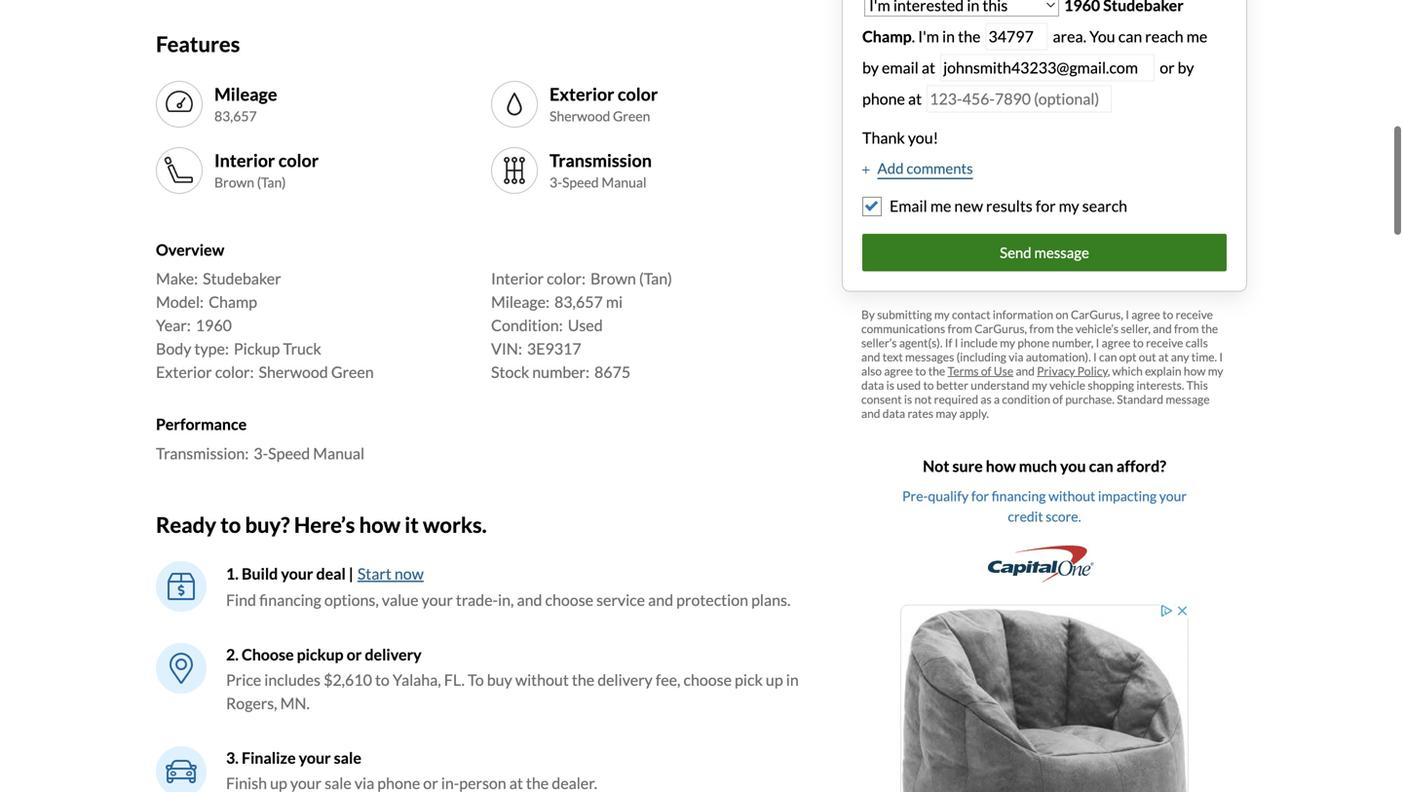 Task type: vqa. For each thing, say whether or not it's contained in the screenshot.
the though
no



Task type: describe. For each thing, give the bounding box(es) containing it.
transmission: 3-speed manual
[[156, 444, 365, 463]]

speed for transmission
[[562, 174, 599, 191]]

your left deal on the left bottom of the page
[[281, 564, 313, 583]]

1 from from the left
[[948, 322, 973, 336]]

not
[[915, 392, 932, 407]]

1 horizontal spatial how
[[986, 457, 1016, 476]]

vehicle
[[1050, 378, 1086, 392]]

can inside by submitting my contact information on cargurus, i agree to receive communications from cargurus, from the vehicle's seller, and from the seller's agent(s). if i include my phone number, i agree to receive calls and text messages (including via automation). i can opt out at any time. i also agree to the
[[1100, 350, 1117, 364]]

model:
[[156, 293, 204, 312]]

works.
[[423, 512, 487, 537]]

at inside by submitting my contact information on cargurus, i agree to receive communications from cargurus, from the vehicle's seller, and from the seller's agent(s). if i include my phone number, i agree to receive calls and text messages (including via automation). i can opt out at any time. i also agree to the
[[1159, 350, 1169, 364]]

1960 inside make: studebaker model: champ year: 1960 body type: pickup truck exterior color: sherwood green
[[196, 316, 232, 335]]

find
[[226, 590, 256, 610]]

financing inside the pre-qualify for financing without impacting your credit score.
[[992, 488, 1046, 505]]

performance
[[156, 415, 247, 434]]

trade-
[[456, 590, 498, 610]]

.
[[912, 27, 915, 46]]

seller,
[[1121, 322, 1151, 336]]

color: inside the interior color: brown (tan) mileage: 83,657 mi condition: used vin: 3e9317 stock number: 8675
[[547, 269, 586, 288]]

manual for transmission:
[[313, 444, 365, 463]]

ready to buy? here's how it works.
[[156, 512, 487, 537]]

1960 studebaker champ
[[863, 0, 1184, 46]]

purchase.
[[1066, 392, 1115, 407]]

options,
[[324, 590, 379, 610]]

0 horizontal spatial cargurus,
[[975, 322, 1027, 336]]

champ inside 1960 studebaker champ
[[863, 27, 912, 46]]

i left the ,
[[1094, 350, 1097, 364]]

impacting
[[1098, 488, 1157, 505]]

studebaker for make:
[[203, 269, 281, 288]]

in inside 2. choose pickup or delivery price includes $2,610 to yalaha, fl. to buy without the delivery fee, choose pick up in rogers, mn.
[[786, 670, 799, 689]]

interior color image
[[164, 155, 195, 186]]

interior color: brown (tan) mileage: 83,657 mi condition: used vin: 3e9317 stock number: 8675
[[491, 269, 673, 382]]

83,657 inside the mileage 83,657
[[214, 108, 257, 124]]

add comments
[[878, 159, 973, 177]]

consent
[[862, 392, 902, 407]]

by inside area. you can reach me by email at
[[863, 58, 879, 77]]

your left sale
[[299, 748, 331, 767]]

and right use
[[1016, 364, 1035, 378]]

terms
[[948, 364, 979, 378]]

results
[[986, 197, 1033, 216]]

and inside , which explain how my data is used to better understand my vehicle shopping interests. this consent is not required as a condition of purchase. standard message and data rates may apply.
[[862, 407, 881, 421]]

2. choose pickup or delivery price includes $2,610 to yalaha, fl. to buy without the delivery fee, choose pick up in rogers, mn.
[[226, 645, 799, 713]]

email
[[890, 197, 928, 216]]

1 horizontal spatial delivery
[[598, 670, 653, 689]]

how inside , which explain how my data is used to better understand my vehicle shopping interests. this consent is not required as a condition of purchase. standard message and data rates may apply.
[[1184, 364, 1206, 378]]

0 vertical spatial of
[[981, 364, 992, 378]]

vin:
[[491, 339, 522, 358]]

contact
[[952, 308, 991, 322]]

color: inside make: studebaker model: champ year: 1960 body type: pickup truck exterior color: sherwood green
[[215, 363, 254, 382]]

afford?
[[1117, 457, 1167, 476]]

color for interior color
[[279, 149, 319, 171]]

a
[[994, 392, 1000, 407]]

seller's
[[862, 336, 897, 350]]

or by phone at
[[863, 58, 1195, 108]]

also
[[862, 364, 882, 378]]

3e9317
[[527, 339, 582, 358]]

phone inside by submitting my contact information on cargurus, i agree to receive communications from cargurus, from the vehicle's seller, and from the seller's agent(s). if i include my phone number, i agree to receive calls and text messages (including via automation). i can opt out at any time. i also agree to the
[[1018, 336, 1050, 350]]

for inside the pre-qualify for financing without impacting your credit score.
[[972, 488, 989, 505]]

rates
[[908, 407, 934, 421]]

0 horizontal spatial delivery
[[365, 645, 422, 664]]

transmission
[[550, 149, 652, 171]]

mn.
[[280, 694, 310, 713]]

exterior color image
[[499, 89, 530, 120]]

1 horizontal spatial is
[[904, 392, 913, 407]]

communications
[[862, 322, 946, 336]]

understand
[[971, 378, 1030, 392]]

of inside , which explain how my data is used to better understand my vehicle shopping interests. this consent is not required as a condition of purchase. standard message and data rates may apply.
[[1053, 392, 1063, 407]]

at inside or by phone at
[[908, 89, 922, 108]]

text
[[883, 350, 903, 364]]

3- for transmission:
[[254, 444, 268, 463]]

3. finalize your sale
[[226, 748, 362, 767]]

1960 inside 1960 studebaker champ
[[1065, 0, 1101, 14]]

transmission 3-speed manual
[[550, 149, 652, 191]]

$2,610
[[324, 670, 372, 689]]

required
[[934, 392, 979, 407]]

sure
[[953, 457, 983, 476]]

1 vertical spatial receive
[[1146, 336, 1184, 350]]

you!
[[908, 128, 939, 147]]

any
[[1171, 350, 1190, 364]]

start now button
[[357, 561, 425, 587]]

agent(s).
[[900, 336, 943, 350]]

2.
[[226, 645, 239, 664]]

apply.
[[960, 407, 989, 421]]

i right number,
[[1096, 336, 1100, 350]]

0 vertical spatial data
[[862, 378, 884, 392]]

1 horizontal spatial in
[[943, 27, 955, 46]]

on
[[1056, 308, 1069, 322]]

2 vertical spatial how
[[359, 512, 401, 537]]

(tan) for color:
[[639, 269, 673, 288]]

fee,
[[656, 670, 681, 689]]

service
[[597, 590, 645, 610]]

1.
[[226, 564, 239, 583]]

or inside or by phone at
[[1160, 58, 1175, 77]]

to
[[468, 670, 484, 689]]

to down agent(s).
[[916, 364, 926, 378]]

1 vertical spatial data
[[883, 407, 906, 421]]

include
[[961, 336, 998, 350]]

mileage:
[[491, 293, 550, 312]]

Email address email field
[[941, 54, 1155, 82]]

not sure how much you can afford?
[[923, 457, 1167, 476]]

or inside 2. choose pickup or delivery price includes $2,610 to yalaha, fl. to buy without the delivery fee, choose pick up in rogers, mn.
[[347, 645, 362, 664]]

buy?
[[245, 512, 290, 537]]

1 horizontal spatial cargurus,
[[1071, 308, 1124, 322]]

my left vehicle
[[1032, 378, 1048, 392]]

type:
[[194, 339, 229, 358]]

send message
[[1000, 244, 1090, 261]]

and right service
[[648, 590, 674, 610]]

interior for color:
[[491, 269, 544, 288]]

fl.
[[444, 670, 465, 689]]

2 from from the left
[[1030, 322, 1055, 336]]

3.
[[226, 748, 239, 767]]

me inside area. you can reach me by email at
[[1187, 27, 1208, 46]]

the left terms
[[929, 364, 946, 378]]

sale
[[334, 748, 362, 767]]

exterior color sherwood green
[[550, 83, 658, 124]]

my right 'include'
[[1000, 336, 1016, 350]]

price
[[226, 670, 261, 689]]

make:
[[156, 269, 198, 288]]

via
[[1009, 350, 1024, 364]]

if
[[945, 336, 953, 350]]

by inside or by phone at
[[1178, 58, 1195, 77]]

2 horizontal spatial agree
[[1132, 308, 1161, 322]]

exterior inside exterior color sherwood green
[[550, 83, 615, 105]]

shopping
[[1088, 378, 1135, 392]]

the right i'm
[[958, 27, 981, 46]]

plans.
[[752, 590, 791, 610]]

choose
[[242, 645, 294, 664]]

champ inside make: studebaker model: champ year: 1960 body type: pickup truck exterior color: sherwood green
[[209, 293, 257, 312]]

exterior inside make: studebaker model: champ year: 1960 body type: pickup truck exterior color: sherwood green
[[156, 363, 212, 382]]

and right seller,
[[1153, 322, 1172, 336]]

brown for color:
[[591, 269, 636, 288]]

area.
[[1053, 27, 1087, 46]]

pre-
[[903, 488, 928, 505]]

3 from from the left
[[1175, 322, 1199, 336]]

interior color brown (tan)
[[214, 149, 319, 191]]

in,
[[498, 590, 514, 610]]

phone inside or by phone at
[[863, 89, 905, 108]]

here's
[[294, 512, 355, 537]]

choose inside 2. choose pickup or delivery price includes $2,610 to yalaha, fl. to buy without the delivery fee, choose pick up in rogers, mn.
[[684, 670, 732, 689]]

out
[[1139, 350, 1157, 364]]

number,
[[1052, 336, 1094, 350]]

opt
[[1120, 350, 1137, 364]]

add
[[878, 159, 904, 177]]



Task type: locate. For each thing, give the bounding box(es) containing it.
speed up buy?
[[268, 444, 310, 463]]

and
[[1153, 322, 1172, 336], [862, 350, 881, 364], [1016, 364, 1035, 378], [862, 407, 881, 421], [517, 590, 542, 610], [648, 590, 674, 610]]

calls
[[1186, 336, 1208, 350]]

0 vertical spatial phone
[[863, 89, 905, 108]]

3-
[[550, 174, 562, 191], [254, 444, 268, 463]]

to left buy?
[[220, 512, 241, 537]]

0 horizontal spatial speed
[[268, 444, 310, 463]]

interior for color
[[214, 149, 275, 171]]

at down email
[[908, 89, 922, 108]]

by submitting my contact information on cargurus, i agree to receive communications from cargurus, from the vehicle's seller, and from the seller's agent(s). if i include my phone number, i agree to receive calls and text messages (including via automation). i can opt out at any time. i also agree to the
[[862, 308, 1223, 378]]

advertisement region
[[899, 603, 1191, 792]]

(tan) for color
[[257, 174, 286, 191]]

explain
[[1145, 364, 1182, 378]]

to right used
[[924, 378, 934, 392]]

area. you can reach me by email at
[[863, 27, 1208, 77]]

start
[[358, 564, 392, 583]]

studebaker up reach
[[1104, 0, 1184, 14]]

from up (including
[[948, 322, 973, 336]]

phone down email
[[863, 89, 905, 108]]

1 horizontal spatial champ
[[863, 27, 912, 46]]

1 horizontal spatial brown
[[591, 269, 636, 288]]

and right the in,
[[517, 590, 542, 610]]

my left search
[[1059, 197, 1080, 216]]

color: up used
[[547, 269, 586, 288]]

interior up mileage:
[[491, 269, 544, 288]]

submitting
[[877, 308, 932, 322]]

1 vertical spatial choose
[[684, 670, 732, 689]]

83,657 inside the interior color: brown (tan) mileage: 83,657 mi condition: used vin: 3e9317 stock number: 8675
[[555, 293, 603, 312]]

message
[[1035, 244, 1090, 261], [1166, 392, 1210, 407]]

to up which
[[1133, 336, 1144, 350]]

1 vertical spatial 3-
[[254, 444, 268, 463]]

mileage image
[[164, 89, 195, 120]]

1. build your deal | start now find financing options, value your trade-in, and choose service and protection plans.
[[226, 564, 791, 610]]

brown
[[214, 174, 254, 191], [591, 269, 636, 288]]

champ up email
[[863, 27, 912, 46]]

financing
[[992, 488, 1046, 505], [259, 590, 321, 610]]

0 vertical spatial manual
[[602, 174, 647, 191]]

or down reach
[[1160, 58, 1175, 77]]

my up if
[[935, 308, 950, 322]]

can
[[1119, 27, 1143, 46], [1100, 350, 1117, 364], [1089, 457, 1114, 476]]

send
[[1000, 244, 1032, 261]]

1 vertical spatial color
[[279, 149, 319, 171]]

1 horizontal spatial interior
[[491, 269, 544, 288]]

is left used
[[887, 378, 895, 392]]

of down privacy
[[1053, 392, 1063, 407]]

0 vertical spatial without
[[1049, 488, 1096, 505]]

speed down transmission
[[562, 174, 599, 191]]

1 horizontal spatial for
[[1036, 197, 1056, 216]]

3- inside transmission 3-speed manual
[[550, 174, 562, 191]]

email me new results for my search
[[890, 197, 1128, 216]]

me left new
[[931, 197, 952, 216]]

me
[[1187, 27, 1208, 46], [931, 197, 952, 216]]

by
[[863, 58, 879, 77], [1178, 58, 1195, 77]]

0 vertical spatial color:
[[547, 269, 586, 288]]

email
[[882, 58, 919, 77]]

color inside exterior color sherwood green
[[618, 83, 658, 105]]

0 vertical spatial receive
[[1176, 308, 1214, 322]]

privacy
[[1037, 364, 1076, 378]]

0 vertical spatial agree
[[1132, 308, 1161, 322]]

features
[[156, 31, 240, 57]]

speed for transmission:
[[268, 444, 310, 463]]

0 horizontal spatial brown
[[214, 174, 254, 191]]

1 vertical spatial (tan)
[[639, 269, 673, 288]]

1 horizontal spatial speed
[[562, 174, 599, 191]]

the right buy
[[572, 670, 595, 689]]

brown up mi
[[591, 269, 636, 288]]

without
[[1049, 488, 1096, 505], [515, 670, 569, 689]]

0 vertical spatial delivery
[[365, 645, 422, 664]]

at right out
[[1159, 350, 1169, 364]]

phone up the terms of use and privacy policy
[[1018, 336, 1050, 350]]

1 horizontal spatial 83,657
[[555, 293, 603, 312]]

1 horizontal spatial of
[[1053, 392, 1063, 407]]

, which explain how my data is used to better understand my vehicle shopping interests. this consent is not required as a condition of purchase. standard message and data rates may apply.
[[862, 364, 1224, 421]]

transmission:
[[156, 444, 249, 463]]

your down afford?
[[1160, 488, 1187, 505]]

and down also
[[862, 407, 881, 421]]

message right send
[[1035, 244, 1090, 261]]

0 horizontal spatial financing
[[259, 590, 321, 610]]

1 vertical spatial brown
[[591, 269, 636, 288]]

Phone (optional) telephone field
[[927, 85, 1112, 113]]

interior
[[214, 149, 275, 171], [491, 269, 544, 288]]

1 horizontal spatial (tan)
[[639, 269, 673, 288]]

by
[[862, 308, 875, 322]]

0 vertical spatial studebaker
[[1104, 0, 1184, 14]]

financing down 'build'
[[259, 590, 321, 610]]

2 by from the left
[[1178, 58, 1195, 77]]

studebaker inside make: studebaker model: champ year: 1960 body type: pickup truck exterior color: sherwood green
[[203, 269, 281, 288]]

1 vertical spatial without
[[515, 670, 569, 689]]

condition
[[1002, 392, 1051, 407]]

much
[[1019, 457, 1058, 476]]

1960 up type: on the top left of the page
[[196, 316, 232, 335]]

83,657 up used
[[555, 293, 603, 312]]

(tan) inside the interior color: brown (tan) mileage: 83,657 mi condition: used vin: 3e9317 stock number: 8675
[[639, 269, 673, 288]]

manual for transmission
[[602, 174, 647, 191]]

at inside area. you can reach me by email at
[[922, 58, 936, 77]]

0 horizontal spatial phone
[[863, 89, 905, 108]]

how left it
[[359, 512, 401, 537]]

is left 'not' at the right of the page
[[904, 392, 913, 407]]

0 vertical spatial brown
[[214, 174, 254, 191]]

champ up type: on the top left of the page
[[209, 293, 257, 312]]

delivery up the "yalaha,"
[[365, 645, 422, 664]]

0 horizontal spatial by
[[863, 58, 879, 77]]

to left the "yalaha,"
[[375, 670, 390, 689]]

0 vertical spatial can
[[1119, 27, 1143, 46]]

2 vertical spatial agree
[[884, 364, 913, 378]]

studebaker inside 1960 studebaker champ
[[1104, 0, 1184, 14]]

1 vertical spatial agree
[[1102, 336, 1131, 350]]

studebaker down overview
[[203, 269, 281, 288]]

1 vertical spatial financing
[[259, 590, 321, 610]]

brown inside the interior color: brown (tan) mileage: 83,657 mi condition: used vin: 3e9317 stock number: 8675
[[591, 269, 636, 288]]

use
[[994, 364, 1014, 378]]

delivery left the fee,
[[598, 670, 653, 689]]

interior down the mileage 83,657
[[214, 149, 275, 171]]

this
[[1187, 378, 1208, 392]]

1 horizontal spatial manual
[[602, 174, 647, 191]]

2 vertical spatial can
[[1089, 457, 1114, 476]]

choose left service
[[545, 590, 594, 610]]

from up 'any'
[[1175, 322, 1199, 336]]

may
[[936, 407, 958, 421]]

speed inside transmission 3-speed manual
[[562, 174, 599, 191]]

it
[[405, 512, 419, 537]]

sherwood down truck
[[259, 363, 328, 382]]

1 horizontal spatial color:
[[547, 269, 586, 288]]

color for exterior color
[[618, 83, 658, 105]]

0 vertical spatial me
[[1187, 27, 1208, 46]]

how right sure at the right
[[986, 457, 1016, 476]]

to inside 2. choose pickup or delivery price includes $2,610 to yalaha, fl. to buy without the delivery fee, choose pick up in rogers, mn.
[[375, 670, 390, 689]]

data down text
[[862, 378, 884, 392]]

receive up calls
[[1176, 308, 1214, 322]]

body
[[156, 339, 191, 358]]

data left 'rates'
[[883, 407, 906, 421]]

color: down the pickup
[[215, 363, 254, 382]]

finalize
[[242, 748, 296, 767]]

deal
[[316, 564, 346, 583]]

0 vertical spatial exterior
[[550, 83, 615, 105]]

protection
[[677, 590, 749, 610]]

choose inside the 1. build your deal | start now find financing options, value your trade-in, and choose service and protection plans.
[[545, 590, 594, 610]]

0 horizontal spatial me
[[931, 197, 952, 216]]

manual down transmission
[[602, 174, 647, 191]]

1 vertical spatial green
[[331, 363, 374, 382]]

0 horizontal spatial champ
[[209, 293, 257, 312]]

my down calls
[[1208, 364, 1224, 378]]

qualify
[[928, 488, 969, 505]]

manual inside transmission 3-speed manual
[[602, 174, 647, 191]]

83,657 down mileage
[[214, 108, 257, 124]]

buy
[[487, 670, 512, 689]]

2 horizontal spatial how
[[1184, 364, 1206, 378]]

not
[[923, 457, 950, 476]]

choose right the fee,
[[684, 670, 732, 689]]

1 vertical spatial at
[[908, 89, 922, 108]]

0 horizontal spatial or
[[347, 645, 362, 664]]

0 horizontal spatial agree
[[884, 364, 913, 378]]

in right up
[[786, 670, 799, 689]]

1 vertical spatial can
[[1100, 350, 1117, 364]]

0 horizontal spatial message
[[1035, 244, 1090, 261]]

your inside the pre-qualify for financing without impacting your credit score.
[[1160, 488, 1187, 505]]

1 horizontal spatial from
[[1030, 322, 1055, 336]]

1 vertical spatial color:
[[215, 363, 254, 382]]

you
[[1061, 457, 1086, 476]]

my
[[1059, 197, 1080, 216], [935, 308, 950, 322], [1000, 336, 1016, 350], [1208, 364, 1224, 378], [1032, 378, 1048, 392]]

number:
[[532, 363, 590, 382]]

3- for transmission
[[550, 174, 562, 191]]

0 horizontal spatial sherwood
[[259, 363, 328, 382]]

vehicle's
[[1076, 322, 1119, 336]]

message inside , which explain how my data is used to better understand my vehicle shopping interests. this consent is not required as a condition of purchase. standard message and data rates may apply.
[[1166, 392, 1210, 407]]

speed
[[562, 174, 599, 191], [268, 444, 310, 463]]

0 vertical spatial (tan)
[[257, 174, 286, 191]]

in right i'm
[[943, 27, 955, 46]]

0 horizontal spatial of
[[981, 364, 992, 378]]

for right results
[[1036, 197, 1056, 216]]

1 vertical spatial message
[[1166, 392, 1210, 407]]

you
[[1090, 27, 1116, 46]]

receive up explain
[[1146, 336, 1184, 350]]

2 horizontal spatial from
[[1175, 322, 1199, 336]]

the up automation).
[[1057, 322, 1074, 336]]

brown inside interior color brown (tan)
[[214, 174, 254, 191]]

transmission image
[[499, 155, 530, 186]]

1 vertical spatial 1960
[[196, 316, 232, 335]]

1 vertical spatial manual
[[313, 444, 365, 463]]

brown right interior color icon
[[214, 174, 254, 191]]

0 vertical spatial champ
[[863, 27, 912, 46]]

1 horizontal spatial sherwood
[[550, 108, 610, 124]]

at right email
[[922, 58, 936, 77]]

without right buy
[[515, 670, 569, 689]]

used
[[568, 316, 603, 335]]

(including
[[957, 350, 1007, 364]]

thank
[[863, 128, 905, 147]]

0 horizontal spatial studebaker
[[203, 269, 281, 288]]

1 vertical spatial of
[[1053, 392, 1063, 407]]

1 horizontal spatial phone
[[1018, 336, 1050, 350]]

1 vertical spatial speed
[[268, 444, 310, 463]]

year:
[[156, 316, 191, 335]]

0 vertical spatial 83,657
[[214, 108, 257, 124]]

manual up here's
[[313, 444, 365, 463]]

from left on
[[1030, 322, 1055, 336]]

1 by from the left
[[863, 58, 879, 77]]

your right "value"
[[422, 590, 453, 610]]

add comments button
[[863, 157, 973, 179]]

0 vertical spatial interior
[[214, 149, 275, 171]]

0 vertical spatial color
[[618, 83, 658, 105]]

without up score.
[[1049, 488, 1096, 505]]

to
[[1163, 308, 1174, 322], [1133, 336, 1144, 350], [916, 364, 926, 378], [924, 378, 934, 392], [220, 512, 241, 537], [375, 670, 390, 689]]

brown for color
[[214, 174, 254, 191]]

0 horizontal spatial (tan)
[[257, 174, 286, 191]]

without inside 2. choose pickup or delivery price includes $2,610 to yalaha, fl. to buy without the delivery fee, choose pick up in rogers, mn.
[[515, 670, 569, 689]]

1 horizontal spatial agree
[[1102, 336, 1131, 350]]

search
[[1083, 197, 1128, 216]]

me right reach
[[1187, 27, 1208, 46]]

1 horizontal spatial or
[[1160, 58, 1175, 77]]

0 horizontal spatial 1960
[[196, 316, 232, 335]]

message down explain
[[1166, 392, 1210, 407]]

0 horizontal spatial 3-
[[254, 444, 268, 463]]

yalaha,
[[393, 670, 441, 689]]

1 vertical spatial champ
[[209, 293, 257, 312]]

1 horizontal spatial studebaker
[[1104, 0, 1184, 14]]

(tan) inside interior color brown (tan)
[[257, 174, 286, 191]]

to right seller,
[[1163, 308, 1174, 322]]

make: studebaker model: champ year: 1960 body type: pickup truck exterior color: sherwood green
[[156, 269, 374, 382]]

the up time.
[[1202, 322, 1219, 336]]

sherwood up transmission
[[550, 108, 610, 124]]

1 vertical spatial interior
[[491, 269, 544, 288]]

delivery
[[365, 645, 422, 664], [598, 670, 653, 689]]

1 horizontal spatial color
[[618, 83, 658, 105]]

truck
[[283, 339, 321, 358]]

to inside , which explain how my data is used to better understand my vehicle shopping interests. this consent is not required as a condition of purchase. standard message and data rates may apply.
[[924, 378, 934, 392]]

1 horizontal spatial choose
[[684, 670, 732, 689]]

overview
[[156, 240, 224, 259]]

financing up credit
[[992, 488, 1046, 505]]

i right vehicle's
[[1126, 308, 1130, 322]]

for right qualify
[[972, 488, 989, 505]]

|
[[349, 564, 354, 583]]

agree up out
[[1132, 308, 1161, 322]]

exterior down "body"
[[156, 363, 212, 382]]

sherwood inside make: studebaker model: champ year: 1960 body type: pickup truck exterior color: sherwood green
[[259, 363, 328, 382]]

cargurus, right on
[[1071, 308, 1124, 322]]

0 vertical spatial 3-
[[550, 174, 562, 191]]

plus image
[[863, 165, 870, 175]]

by down reach
[[1178, 58, 1195, 77]]

message inside button
[[1035, 244, 1090, 261]]

3- right transmission:
[[254, 444, 268, 463]]

sherwood inside exterior color sherwood green
[[550, 108, 610, 124]]

how down calls
[[1184, 364, 1206, 378]]

0 horizontal spatial is
[[887, 378, 895, 392]]

i right if
[[955, 336, 959, 350]]

studebaker for 1960
[[1104, 0, 1184, 14]]

3- right transmission "icon"
[[550, 174, 562, 191]]

1 horizontal spatial message
[[1166, 392, 1210, 407]]

color inside interior color brown (tan)
[[279, 149, 319, 171]]

of left use
[[981, 364, 992, 378]]

1 vertical spatial phone
[[1018, 336, 1050, 350]]

green inside make: studebaker model: champ year: 1960 body type: pickup truck exterior color: sherwood green
[[331, 363, 374, 382]]

,
[[1108, 364, 1110, 378]]

includes
[[264, 670, 321, 689]]

0 horizontal spatial how
[[359, 512, 401, 537]]

0 horizontal spatial color
[[279, 149, 319, 171]]

the inside 2. choose pickup or delivery price includes $2,610 to yalaha, fl. to buy without the delivery fee, choose pick up in rogers, mn.
[[572, 670, 595, 689]]

exterior right the exterior color icon at the top of page
[[550, 83, 615, 105]]

interior inside the interior color: brown (tan) mileage: 83,657 mi condition: used vin: 3e9317 stock number: 8675
[[491, 269, 544, 288]]

2 vertical spatial at
[[1159, 350, 1169, 364]]

reach
[[1146, 27, 1184, 46]]

0 vertical spatial message
[[1035, 244, 1090, 261]]

interior inside interior color brown (tan)
[[214, 149, 275, 171]]

receive
[[1176, 308, 1214, 322], [1146, 336, 1184, 350]]

1960 up the area.
[[1065, 0, 1101, 14]]

1 horizontal spatial me
[[1187, 27, 1208, 46]]

i right time.
[[1220, 350, 1223, 364]]

green inside exterior color sherwood green
[[613, 108, 651, 124]]

0 horizontal spatial for
[[972, 488, 989, 505]]

1 vertical spatial or
[[347, 645, 362, 664]]

1 vertical spatial for
[[972, 488, 989, 505]]

0 vertical spatial sherwood
[[550, 108, 610, 124]]

manual
[[602, 174, 647, 191], [313, 444, 365, 463]]

1 horizontal spatial exterior
[[550, 83, 615, 105]]

pre-qualify for financing without impacting your credit score.
[[903, 488, 1187, 525]]

terms of use link
[[948, 364, 1014, 378]]

can inside area. you can reach me by email at
[[1119, 27, 1143, 46]]

or up $2,610 at the bottom of page
[[347, 645, 362, 664]]

0 horizontal spatial in
[[786, 670, 799, 689]]

privacy policy link
[[1037, 364, 1108, 378]]

8675
[[595, 363, 631, 382]]

and left text
[[862, 350, 881, 364]]

0 horizontal spatial from
[[948, 322, 973, 336]]

financing inside the 1. build your deal | start now find financing options, value your trade-in, and choose service and protection plans.
[[259, 590, 321, 610]]

0 vertical spatial speed
[[562, 174, 599, 191]]

Zip code field
[[986, 23, 1048, 50]]

without inside the pre-qualify for financing without impacting your credit score.
[[1049, 488, 1096, 505]]

from
[[948, 322, 973, 336], [1030, 322, 1055, 336], [1175, 322, 1199, 336]]

by left email
[[863, 58, 879, 77]]

mileage
[[214, 83, 277, 105]]

agree right also
[[884, 364, 913, 378]]

cargurus, up "via"
[[975, 322, 1027, 336]]

1 vertical spatial studebaker
[[203, 269, 281, 288]]

agree up the ,
[[1102, 336, 1131, 350]]



